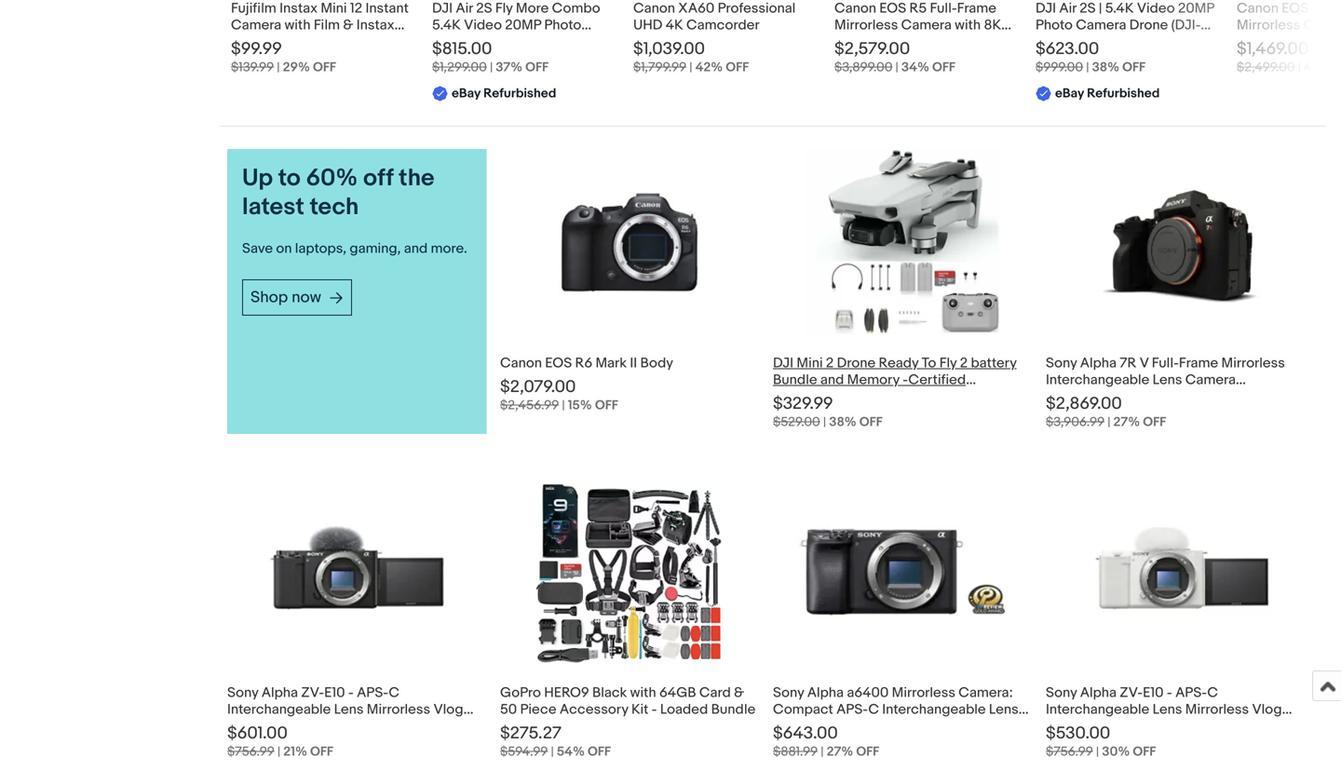 Task type: locate. For each thing, give the bounding box(es) containing it.
camera inside "canon eos r5 full-frame mirrorless camera with 8k video(body only)"
[[902, 17, 952, 34]]

canon inside "canon eos r5 full-frame mirrorless camera with 8k video(body only)"
[[835, 0, 877, 17]]

1 horizontal spatial vlog
[[1253, 702, 1283, 718]]

38% down $329.99
[[830, 415, 857, 431]]

1 horizontal spatial body
[[1100, 718, 1133, 735]]

2 photo from the left
[[1036, 17, 1074, 34]]

2 ebay refurbished from the left
[[1056, 86, 1161, 102]]

photo up $815.00 $1,299.00 | 37% off in the left top of the page
[[545, 17, 582, 34]]

sony for $530.00
[[1047, 685, 1078, 702]]

video up $815.00
[[464, 17, 502, 34]]

$2,579.00 $3,899.00 | 34% off
[[835, 39, 956, 76]]

1 horizontal spatial frame
[[1180, 355, 1219, 372]]

off right 42%
[[726, 60, 749, 76]]

black right hero9
[[593, 685, 627, 702]]

kit up 29%
[[283, 34, 300, 50]]

air inside dji air 2s fly more combo 5.4k video 20mp photo camera (dji-refurbished)
[[456, 0, 473, 17]]

1 horizontal spatial refurbished
[[774, 389, 851, 405]]

1 vertical spatial 38%
[[830, 415, 857, 431]]

eos for $2,079.00
[[545, 355, 572, 372]]

1 horizontal spatial zv-
[[1121, 685, 1144, 702]]

ebay down $999.00 "text field" on the top of page
[[1056, 86, 1085, 102]]

1 horizontal spatial drone
[[1130, 17, 1169, 34]]

bundle right loaded
[[712, 702, 756, 718]]

1 horizontal spatial 38%
[[1093, 60, 1120, 76]]

0 horizontal spatial 5.4k
[[432, 17, 461, 34]]

with left film
[[285, 17, 311, 34]]

$1,799.99
[[634, 60, 687, 76]]

zv- inside the sony alpha zv-e10 - aps-c interchangeable lens mirrorless vlog camera body only
[[1121, 685, 1144, 702]]

frame right v on the right top of the page
[[1180, 355, 1219, 372]]

0 vertical spatial eos
[[880, 0, 907, 17]]

alpha up $601.00
[[262, 685, 298, 702]]

sony up $601.00
[[227, 685, 259, 702]]

| for $2,869.00
[[1108, 415, 1111, 431]]

| for $623.00
[[1087, 60, 1090, 76]]

| up $623.00 $999.00 | 38% off
[[1100, 0, 1103, 17]]

refurbished
[[484, 86, 557, 102], [1088, 86, 1161, 102], [774, 389, 851, 405]]

loaded
[[661, 702, 709, 718]]

dji up $815.00
[[432, 0, 453, 17]]

| for $99.99
[[277, 60, 280, 76]]

full- right r5
[[931, 0, 958, 17]]

o
[[1332, 60, 1342, 76]]

kit
[[283, 34, 300, 50], [632, 702, 649, 718]]

refurbished)
[[516, 34, 597, 50], [1036, 34, 1118, 50]]

$275.27
[[500, 724, 562, 744]]

& right card
[[735, 685, 745, 702]]

photo
[[545, 17, 582, 34], [1036, 17, 1074, 34]]

off inside $2,579.00 $3,899.00 | 34% off
[[933, 60, 956, 76]]

1 vertical spatial fly
[[940, 355, 957, 372]]

0 vertical spatial drone
[[1130, 17, 1169, 34]]

full-
[[931, 0, 958, 17], [1153, 355, 1180, 372]]

refurbished) up $999.00 "text field" on the top of page
[[1036, 34, 1118, 50]]

tech
[[310, 193, 359, 222]]

2 horizontal spatial canon
[[835, 0, 877, 17]]

hero9
[[544, 685, 590, 702]]

e10
[[324, 685, 345, 702], [1144, 685, 1165, 702]]

off inside $2,869.00 $3,906.99 | 27% off
[[1144, 415, 1167, 431]]

1 horizontal spatial 20mp
[[1179, 0, 1215, 17]]

sony up $530.00
[[1047, 685, 1078, 702]]

refurbished down 37%
[[484, 86, 557, 102]]

1 vertical spatial body
[[1100, 718, 1133, 735]]

ebay down $1,299.00 text box
[[452, 86, 481, 102]]

2 2s from the left
[[1080, 0, 1096, 17]]

mini up $329.99
[[797, 355, 823, 372]]

1 vertical spatial drone
[[837, 355, 876, 372]]

38% inside $329.99 $529.00 | 38% off
[[830, 415, 857, 431]]

0 horizontal spatial air
[[456, 0, 473, 17]]

instax
[[280, 0, 318, 17], [357, 17, 395, 34]]

(dji- inside the dji air 2s | 5.4k video 20mp photo camera drone (dji- refurbished)
[[1172, 17, 1202, 34]]

0 horizontal spatial fly
[[496, 0, 513, 17]]

refurbished inside dji mini 2 drone ready to fly 2 battery bundle and memory -certified refurbished
[[774, 389, 851, 405]]

0 vertical spatial full-
[[931, 0, 958, 17]]

aps- inside the sony alpha a6400 mirrorless camera: compact aps-c interchangeable lens digital
[[837, 702, 869, 718]]

2 horizontal spatial c
[[1208, 685, 1219, 702]]

camera inside the sony alpha 7r v full-frame mirrorless interchangeable lens camera (international
[[1186, 372, 1237, 389]]

1 horizontal spatial video
[[1138, 0, 1176, 17]]

lens for $2,869.00
[[1153, 372, 1183, 389]]

| left 37%
[[490, 60, 493, 76]]

2s
[[476, 0, 493, 17], [1080, 0, 1096, 17]]

1 ebay from the left
[[452, 86, 481, 102]]

drone left ready
[[837, 355, 876, 372]]

camera inside 'sony alpha zv-e10 - aps-c interchangeable lens mirrorless vlog camera - black'
[[227, 718, 278, 735]]

aps- inside the sony alpha zv-e10 - aps-c interchangeable lens mirrorless vlog camera body only
[[1176, 685, 1208, 702]]

r5
[[910, 0, 927, 17]]

| for $1,469.00
[[1299, 60, 1302, 76]]

shop now link
[[242, 279, 352, 316]]

$3,899.00 text field
[[835, 60, 893, 76]]

r6
[[575, 355, 593, 372]]

$815.00
[[432, 39, 492, 59]]

1 horizontal spatial air
[[1060, 0, 1077, 17]]

0 vertical spatial bundle
[[774, 372, 818, 389]]

2s for $815.00
[[476, 0, 493, 17]]

off
[[313, 60, 336, 76], [526, 60, 549, 76], [726, 60, 749, 76], [933, 60, 956, 76], [1123, 60, 1146, 76], [595, 398, 619, 414], [860, 415, 883, 431], [1144, 415, 1167, 431]]

$999.00
[[1036, 60, 1084, 76]]

alpha up $530.00
[[1081, 685, 1117, 702]]

fly left more
[[496, 0, 513, 17]]

off right 37%
[[526, 60, 549, 76]]

1 vertical spatial full-
[[1153, 355, 1180, 372]]

41%
[[1305, 60, 1329, 76]]

0 vertical spatial fly
[[496, 0, 513, 17]]

sony inside 'sony alpha zv-e10 - aps-c interchangeable lens mirrorless vlog camera - black'
[[227, 685, 259, 702]]

2 horizontal spatial aps-
[[1176, 685, 1208, 702]]

mark
[[596, 355, 627, 372]]

air for $815.00
[[456, 0, 473, 17]]

zv-
[[301, 685, 324, 702], [1121, 685, 1144, 702]]

frame inside the sony alpha 7r v full-frame mirrorless interchangeable lens camera (international
[[1180, 355, 1219, 372]]

None text field
[[227, 745, 275, 758], [500, 745, 548, 758], [1047, 745, 1094, 758], [227, 745, 275, 758], [500, 745, 548, 758], [1047, 745, 1094, 758]]

ebay for $623.00
[[1056, 86, 1085, 102]]

1 horizontal spatial black
[[593, 685, 627, 702]]

off right '15%'
[[595, 398, 619, 414]]

mirrorless
[[835, 17, 899, 34], [1222, 355, 1286, 372], [892, 685, 956, 702], [367, 702, 431, 718], [1186, 702, 1250, 718]]

2 zv- from the left
[[1121, 685, 1144, 702]]

0 horizontal spatial 20mp
[[505, 17, 541, 34]]

1 vertical spatial and
[[821, 372, 845, 389]]

video up $623.00 $999.00 | 38% off
[[1138, 0, 1176, 17]]

| inside $2,579.00 $3,899.00 | 34% off
[[896, 60, 899, 76]]

0 horizontal spatial aps-
[[357, 685, 389, 702]]

canon
[[634, 0, 676, 17], [835, 0, 877, 17], [500, 355, 542, 372]]

$623.00 $999.00 | 38% off
[[1036, 39, 1146, 76]]

fly right 'to'
[[940, 355, 957, 372]]

1 horizontal spatial fly
[[940, 355, 957, 372]]

canon for $2,079.00
[[500, 355, 542, 372]]

off for $2,579.00
[[933, 60, 956, 76]]

interchangeable for $530.00
[[1047, 702, 1150, 718]]

off down (mint)
[[313, 60, 336, 76]]

0 horizontal spatial refurbished
[[484, 86, 557, 102]]

0 horizontal spatial drone
[[837, 355, 876, 372]]

$2,499.00 text field
[[1238, 60, 1296, 76]]

frame right r5
[[958, 0, 997, 17]]

alpha for $601.00
[[262, 685, 298, 702]]

5.4k up $815.00
[[432, 17, 461, 34]]

lens
[[1153, 372, 1183, 389], [334, 702, 364, 718], [990, 702, 1019, 718], [1153, 702, 1183, 718]]

1 horizontal spatial 5.4k
[[1106, 0, 1135, 17]]

air
[[456, 0, 473, 17], [1060, 0, 1077, 17]]

instax up (mint)
[[280, 0, 318, 17]]

2 left battery
[[961, 355, 968, 372]]

1 vertical spatial black
[[290, 718, 324, 735]]

0 horizontal spatial ebay refurbished
[[452, 86, 557, 102]]

and left more.
[[404, 240, 428, 257]]

off for $2,869.00
[[1144, 415, 1167, 431]]

e10 for $601.00
[[324, 685, 345, 702]]

body
[[641, 355, 674, 372], [1100, 718, 1133, 735]]

1 horizontal spatial bundle
[[774, 372, 818, 389]]

vlog
[[434, 702, 464, 718], [1253, 702, 1283, 718]]

ebay refurbished
[[452, 86, 557, 102], [1056, 86, 1161, 102]]

& inside gopro hero9 black with 64gb card & 50 piece accessory kit - loaded bundle $275.27
[[735, 685, 745, 702]]

1 horizontal spatial with
[[631, 685, 657, 702]]

dji inside the dji air 2s | 5.4k video 20mp photo camera drone (dji- refurbished)
[[1036, 0, 1057, 17]]

$1,799.99 text field
[[634, 60, 687, 76]]

refurbished) down combo
[[516, 34, 597, 50]]

1 2s from the left
[[476, 0, 493, 17]]

1 vertical spatial mini
[[797, 355, 823, 372]]

2s inside the dji air 2s | 5.4k video 20mp photo camera drone (dji- refurbished)
[[1080, 0, 1096, 17]]

0 vertical spatial black
[[593, 685, 627, 702]]

alpha inside 'sony alpha zv-e10 - aps-c interchangeable lens mirrorless vlog camera - black'
[[262, 685, 298, 702]]

canon xa60 professional uhd 4k camcorder $1,039.00 $1,799.99 | 42% off
[[634, 0, 796, 76]]

0 horizontal spatial ebay
[[452, 86, 481, 102]]

2 refurbished) from the left
[[1036, 34, 1118, 50]]

vlog inside the sony alpha zv-e10 - aps-c interchangeable lens mirrorless vlog camera body only
[[1253, 702, 1283, 718]]

1 horizontal spatial 2
[[961, 355, 968, 372]]

full- inside the sony alpha 7r v full-frame mirrorless interchangeable lens camera (international
[[1153, 355, 1180, 372]]

bundle
[[774, 372, 818, 389], [712, 702, 756, 718]]

0 vertical spatial mini
[[321, 0, 347, 17]]

alpha inside the sony alpha a6400 mirrorless camera: compact aps-c interchangeable lens digital
[[808, 685, 844, 702]]

alpha inside the sony alpha 7r v full-frame mirrorless interchangeable lens camera (international
[[1081, 355, 1117, 372]]

and up $329.99 $529.00 | 38% off
[[821, 372, 845, 389]]

0 horizontal spatial black
[[290, 718, 324, 735]]

1 horizontal spatial e10
[[1144, 685, 1165, 702]]

0 horizontal spatial photo
[[545, 17, 582, 34]]

camcorder
[[687, 17, 760, 34]]

off inside $99.99 $139.99 | 29% off
[[313, 60, 336, 76]]

c for $530.00
[[1208, 685, 1219, 702]]

eos inside "canon eos r5 full-frame mirrorless camera with 8k video(body only)"
[[880, 0, 907, 17]]

ebay refurbished down 37%
[[452, 86, 557, 102]]

off down memory
[[860, 415, 883, 431]]

canon up $2,079.00
[[500, 355, 542, 372]]

sony alpha zv-e10 - aps-c interchangeable lens mirrorless vlog camera - black image
[[252, 514, 462, 630]]

drone
[[1130, 17, 1169, 34], [837, 355, 876, 372]]

0 horizontal spatial frame
[[958, 0, 997, 17]]

interchangeable for $2,869.00
[[1047, 372, 1150, 389]]

2 ebay from the left
[[1056, 86, 1085, 102]]

$2,456.99 text field
[[500, 398, 559, 414]]

eos left r5
[[880, 0, 907, 17]]

1 e10 from the left
[[324, 685, 345, 702]]

lens for $601.00
[[334, 702, 364, 718]]

refurbished) inside the dji air 2s | 5.4k video 20mp photo camera drone (dji- refurbished)
[[1036, 34, 1118, 50]]

zv- inside 'sony alpha zv-e10 - aps-c interchangeable lens mirrorless vlog camera - black'
[[301, 685, 324, 702]]

refurbished down $623.00 $999.00 | 38% off
[[1088, 86, 1161, 102]]

canon for $1,039.00
[[634, 0, 676, 17]]

lens inside the sony alpha zv-e10 - aps-c interchangeable lens mirrorless vlog camera body only
[[1153, 702, 1183, 718]]

0 horizontal spatial 2
[[827, 355, 834, 372]]

0 horizontal spatial eos
[[545, 355, 572, 372]]

off right 34%
[[933, 60, 956, 76]]

dji mini 2 drone ready to fly 2 battery bundle and memory -certified refurbished
[[774, 355, 1017, 405]]

1 horizontal spatial eos
[[880, 0, 907, 17]]

mirrorless inside the sony alpha zv-e10 - aps-c interchangeable lens mirrorless vlog camera body only
[[1186, 702, 1250, 718]]

off inside $623.00 $999.00 | 38% off
[[1123, 60, 1146, 76]]

with left '8k' at top right
[[955, 17, 981, 34]]

0 vertical spatial &
[[343, 17, 354, 34]]

$815.00 $1,299.00 | 37% off
[[432, 39, 549, 76]]

0 vertical spatial kit
[[283, 34, 300, 50]]

0 horizontal spatial with
[[285, 17, 311, 34]]

ebay refurbished for $815.00
[[452, 86, 557, 102]]

0 horizontal spatial vlog
[[434, 702, 464, 718]]

| down '$623.00'
[[1087, 60, 1090, 76]]

battery
[[972, 355, 1017, 372]]

| right $529.00 text field at the bottom
[[824, 415, 827, 431]]

canon eos r6 mark ii body image
[[525, 158, 735, 326]]

body right ii
[[641, 355, 674, 372]]

0 horizontal spatial mini
[[321, 0, 347, 17]]

38% inside $623.00 $999.00 | 38% off
[[1093, 60, 1120, 76]]

body inside the sony alpha zv-e10 - aps-c interchangeable lens mirrorless vlog camera body only
[[1100, 718, 1133, 735]]

a6400
[[847, 685, 889, 702]]

1 vlog from the left
[[434, 702, 464, 718]]

mini
[[321, 0, 347, 17], [797, 355, 823, 372]]

-
[[903, 372, 909, 389], [348, 685, 354, 702], [1168, 685, 1173, 702], [652, 702, 657, 718], [281, 718, 286, 735]]

| inside canon eos r6 mark ii body $2,079.00 $2,456.99 | 15% off
[[562, 398, 565, 414]]

0 horizontal spatial zv-
[[301, 685, 324, 702]]

dji up $329.99
[[774, 355, 794, 372]]

sony inside the sony alpha a6400 mirrorless camera: compact aps-c interchangeable lens digital
[[774, 685, 805, 702]]

1 horizontal spatial 2s
[[1080, 0, 1096, 17]]

1 vertical spatial kit
[[632, 702, 649, 718]]

off for $815.00
[[526, 60, 549, 76]]

None text field
[[774, 745, 818, 758]]

off inside canon xa60 professional uhd 4k camcorder $1,039.00 $1,799.99 | 42% off
[[726, 60, 749, 76]]

video
[[1138, 0, 1176, 17], [464, 17, 502, 34]]

0 vertical spatial and
[[404, 240, 428, 257]]

| inside $623.00 $999.00 | 38% off
[[1087, 60, 1090, 76]]

alpha left 7r
[[1081, 355, 1117, 372]]

c inside 'sony alpha zv-e10 - aps-c interchangeable lens mirrorless vlog camera - black'
[[389, 685, 400, 702]]

0 horizontal spatial e10
[[324, 685, 345, 702]]

1 horizontal spatial aps-
[[837, 702, 869, 718]]

5.4k
[[1106, 0, 1135, 17], [432, 17, 461, 34]]

38% down '$623.00'
[[1093, 60, 1120, 76]]

dji up '$623.00'
[[1036, 0, 1057, 17]]

$3,906.99 text field
[[1047, 415, 1105, 431]]

1 horizontal spatial photo
[[1036, 17, 1074, 34]]

1 horizontal spatial mini
[[797, 355, 823, 372]]

0 horizontal spatial full-
[[931, 0, 958, 17]]

mirrorless inside the sony alpha a6400 mirrorless camera: compact aps-c interchangeable lens digital
[[892, 685, 956, 702]]

1 ebay refurbished from the left
[[452, 86, 557, 102]]

c inside the sony alpha zv-e10 - aps-c interchangeable lens mirrorless vlog camera body only
[[1208, 685, 1219, 702]]

sony inside the sony alpha zv-e10 - aps-c interchangeable lens mirrorless vlog camera body only
[[1047, 685, 1078, 702]]

fujifilm
[[231, 0, 277, 17]]

0 vertical spatial frame
[[958, 0, 997, 17]]

| left the 41%
[[1299, 60, 1302, 76]]

interchangeable
[[1047, 372, 1150, 389], [227, 702, 331, 718], [883, 702, 986, 718], [1047, 702, 1150, 718]]

frame
[[958, 0, 997, 17], [1180, 355, 1219, 372]]

off inside canon eos r6 mark ii body $2,079.00 $2,456.99 | 15% off
[[595, 398, 619, 414]]

canon for camera
[[835, 0, 877, 17]]

$2,456.99
[[500, 398, 559, 414]]

5.4k up $623.00 $999.00 | 38% off
[[1106, 0, 1135, 17]]

sony alpha 7r v full-frame mirrorless interchangeable lens camera (international
[[1047, 355, 1286, 405]]

1 horizontal spatial (dji-
[[1172, 17, 1202, 34]]

38%
[[1093, 60, 1120, 76], [830, 415, 857, 431]]

| left 34%
[[896, 60, 899, 76]]

0 horizontal spatial body
[[641, 355, 674, 372]]

1 horizontal spatial ebay refurbished
[[1056, 86, 1161, 102]]

sony for $2,869.00
[[1047, 355, 1078, 372]]

ebay
[[452, 86, 481, 102], [1056, 86, 1085, 102]]

0 horizontal spatial video
[[464, 17, 502, 34]]

0 horizontal spatial 38%
[[830, 415, 857, 431]]

| left 29%
[[277, 60, 280, 76]]

4k
[[666, 17, 684, 34]]

canon left xa60
[[634, 0, 676, 17]]

2 horizontal spatial refurbished
[[1088, 86, 1161, 102]]

eos left the r6
[[545, 355, 572, 372]]

0 vertical spatial body
[[641, 355, 674, 372]]

& inside fujifilm instax mini 12 instant camera with film & instax creator kit (mint)
[[343, 17, 354, 34]]

| inside $329.99 $529.00 | 38% off
[[824, 415, 827, 431]]

(mint)
[[303, 34, 338, 50]]

sony alpha a6400 mirrorless camera: compact aps-c interchangeable lens digital
[[774, 685, 1019, 735]]

kit left 64gb
[[632, 702, 649, 718]]

mirrorless inside the sony alpha 7r v full-frame mirrorless interchangeable lens camera (international
[[1222, 355, 1286, 372]]

| inside $99.99 $139.99 | 29% off
[[277, 60, 280, 76]]

0 horizontal spatial refurbished)
[[516, 34, 597, 50]]

0 vertical spatial 38%
[[1093, 60, 1120, 76]]

2 horizontal spatial dji
[[1036, 0, 1057, 17]]

1 horizontal spatial kit
[[632, 702, 649, 718]]

lens for $530.00
[[1153, 702, 1183, 718]]

2s up '$623.00'
[[1080, 0, 1096, 17]]

2 vlog from the left
[[1253, 702, 1283, 718]]

gaming,
[[350, 240, 401, 257]]

0 horizontal spatial dji
[[432, 0, 453, 17]]

off right 27%
[[1144, 415, 1167, 431]]

1 refurbished) from the left
[[516, 34, 597, 50]]

1 horizontal spatial dji
[[774, 355, 794, 372]]

1 vertical spatial eos
[[545, 355, 572, 372]]

2 left memory
[[827, 355, 834, 372]]

| left '15%'
[[562, 398, 565, 414]]

lens inside the sony alpha a6400 mirrorless camera: compact aps-c interchangeable lens digital
[[990, 702, 1019, 718]]

sony alpha a6400 mirrorless camera: compact aps-c interchangeable lens digital image
[[798, 527, 1008, 618]]

ebay refurbished down $623.00 $999.00 | 38% off
[[1056, 86, 1161, 102]]

off inside $329.99 $529.00 | 38% off
[[860, 415, 883, 431]]

lens inside the sony alpha 7r v full-frame mirrorless interchangeable lens camera (international
[[1153, 372, 1183, 389]]

air inside the dji air 2s | 5.4k video 20mp photo camera drone (dji- refurbished)
[[1060, 0, 1077, 17]]

off inside $815.00 $1,299.00 | 37% off
[[526, 60, 549, 76]]

bundle inside gopro hero9 black with 64gb card & 50 piece accessory kit - loaded bundle $275.27
[[712, 702, 756, 718]]

$139.99
[[231, 60, 274, 76]]

aps-
[[357, 685, 389, 702], [1176, 685, 1208, 702], [837, 702, 869, 718]]

0 horizontal spatial c
[[389, 685, 400, 702]]

& right film
[[343, 17, 354, 34]]

alpha for $530.00
[[1081, 685, 1117, 702]]

alpha
[[1081, 355, 1117, 372], [262, 685, 298, 702], [808, 685, 844, 702], [1081, 685, 1117, 702]]

c inside the sony alpha a6400 mirrorless camera: compact aps-c interchangeable lens digital
[[869, 702, 880, 718]]

| inside $2,869.00 $3,906.99 | 27% off
[[1108, 415, 1111, 431]]

0 horizontal spatial &
[[343, 17, 354, 34]]

air up $815.00
[[456, 0, 473, 17]]

sony up digital
[[774, 685, 805, 702]]

instax right film
[[357, 17, 395, 34]]

1 horizontal spatial c
[[869, 702, 880, 718]]

dji
[[432, 0, 453, 17], [1036, 0, 1057, 17], [774, 355, 794, 372]]

e10 inside 'sony alpha zv-e10 - aps-c interchangeable lens mirrorless vlog camera - black'
[[324, 685, 345, 702]]

interchangeable inside the sony alpha 7r v full-frame mirrorless interchangeable lens camera (international
[[1047, 372, 1150, 389]]

mini left 12
[[321, 0, 347, 17]]

ebay refurbished for $623.00
[[1056, 86, 1161, 102]]

$2,079.00
[[500, 377, 576, 397]]

2s inside dji air 2s fly more combo 5.4k video 20mp photo camera (dji-refurbished)
[[476, 0, 493, 17]]

black
[[593, 685, 627, 702], [290, 718, 324, 735]]

0 horizontal spatial 2s
[[476, 0, 493, 17]]

dji for $815.00
[[432, 0, 453, 17]]

bundle inside dji mini 2 drone ready to fly 2 battery bundle and memory -certified refurbished
[[774, 372, 818, 389]]

refurbished up $529.00 text field at the bottom
[[774, 389, 851, 405]]

sony inside the sony alpha 7r v full-frame mirrorless interchangeable lens camera (international
[[1047, 355, 1078, 372]]

full- right v on the right top of the page
[[1153, 355, 1180, 372]]

2s up $815.00
[[476, 0, 493, 17]]

interchangeable inside the sony alpha zv-e10 - aps-c interchangeable lens mirrorless vlog camera body only
[[1047, 702, 1150, 718]]

camera inside fujifilm instax mini 12 instant camera with film & instax creator kit (mint)
[[231, 17, 282, 34]]

1 horizontal spatial &
[[735, 685, 745, 702]]

1 air from the left
[[456, 0, 473, 17]]

1 photo from the left
[[545, 17, 582, 34]]

| left 42%
[[690, 60, 693, 76]]

1 vertical spatial &
[[735, 685, 745, 702]]

1 horizontal spatial ebay
[[1056, 86, 1085, 102]]

air for $623.00
[[1060, 0, 1077, 17]]

1 horizontal spatial full-
[[1153, 355, 1180, 372]]

2 air from the left
[[1060, 0, 1077, 17]]

eos
[[880, 0, 907, 17], [545, 355, 572, 372]]

camera:
[[959, 685, 1014, 702]]

| for $2,579.00
[[896, 60, 899, 76]]

aps- inside 'sony alpha zv-e10 - aps-c interchangeable lens mirrorless vlog camera - black'
[[357, 685, 389, 702]]

and
[[404, 240, 428, 257], [821, 372, 845, 389]]

1 horizontal spatial canon
[[634, 0, 676, 17]]

canon inside canon eos r6 mark ii body $2,079.00 $2,456.99 | 15% off
[[500, 355, 542, 372]]

body left only
[[1100, 718, 1133, 735]]

e10 inside the sony alpha zv-e10 - aps-c interchangeable lens mirrorless vlog camera body only
[[1144, 685, 1165, 702]]

0 horizontal spatial kit
[[283, 34, 300, 50]]

air up '$623.00'
[[1060, 0, 1077, 17]]

drone up $623.00 $999.00 | 38% off
[[1130, 17, 1169, 34]]

| for $815.00
[[490, 60, 493, 76]]

mini inside fujifilm instax mini 12 instant camera with film & instax creator kit (mint)
[[321, 0, 347, 17]]

interchangeable inside 'sony alpha zv-e10 - aps-c interchangeable lens mirrorless vlog camera - black'
[[227, 702, 331, 718]]

20mp inside the dji air 2s | 5.4k video 20mp photo camera drone (dji- refurbished)
[[1179, 0, 1215, 17]]

canon up video(body
[[835, 0, 877, 17]]

$1,299.00
[[432, 60, 487, 76]]

1 horizontal spatial refurbished)
[[1036, 34, 1118, 50]]

alpha left a6400
[[808, 685, 844, 702]]

photo up '$623.00'
[[1036, 17, 1074, 34]]

bundle up $329.99
[[774, 372, 818, 389]]

20mp
[[1179, 0, 1215, 17], [505, 17, 541, 34]]

zv- for $530.00
[[1121, 685, 1144, 702]]

off down the dji air 2s | 5.4k video 20mp photo camera drone (dji- refurbished)
[[1123, 60, 1146, 76]]

canon inside canon xa60 professional uhd 4k camcorder $1,039.00 $1,799.99 | 42% off
[[634, 0, 676, 17]]

| left 27%
[[1108, 415, 1111, 431]]

| inside canon xa60 professional uhd 4k camcorder $1,039.00 $1,799.99 | 42% off
[[690, 60, 693, 76]]

black right $601.00
[[290, 718, 324, 735]]

aps- for $530.00
[[1176, 685, 1208, 702]]

1 horizontal spatial and
[[821, 372, 845, 389]]

0 horizontal spatial (dji-
[[486, 34, 516, 50]]

| for $329.99
[[824, 415, 827, 431]]

8k
[[985, 17, 1002, 34]]

2 e10 from the left
[[1144, 685, 1165, 702]]

with left 64gb
[[631, 685, 657, 702]]

1 zv- from the left
[[301, 685, 324, 702]]

fly inside dji mini 2 drone ready to fly 2 battery bundle and memory -certified refurbished
[[940, 355, 957, 372]]

1 vertical spatial frame
[[1180, 355, 1219, 372]]

interchangeable inside the sony alpha a6400 mirrorless camera: compact aps-c interchangeable lens digital
[[883, 702, 986, 718]]

1 vertical spatial bundle
[[712, 702, 756, 718]]

0 horizontal spatial bundle
[[712, 702, 756, 718]]

sony up the (international
[[1047, 355, 1078, 372]]

2 horizontal spatial with
[[955, 17, 981, 34]]

0 horizontal spatial canon
[[500, 355, 542, 372]]

with inside gopro hero9 black with 64gb card & 50 piece accessory kit - loaded bundle $275.27
[[631, 685, 657, 702]]



Task type: vqa. For each thing, say whether or not it's contained in the screenshot.
rightmost ZV-
yes



Task type: describe. For each thing, give the bounding box(es) containing it.
38% for $623.00
[[1093, 60, 1120, 76]]

- inside dji mini 2 drone ready to fly 2 battery bundle and memory -certified refurbished
[[903, 372, 909, 389]]

$329.99 $529.00 | 38% off
[[774, 394, 883, 431]]

27%
[[1114, 415, 1141, 431]]

$2,869.00
[[1047, 394, 1123, 414]]

video inside the dji air 2s | 5.4k video 20mp photo camera drone (dji- refurbished)
[[1138, 0, 1176, 17]]

save on laptops, gaming, and more.
[[242, 240, 468, 257]]

e10 for $530.00
[[1144, 685, 1165, 702]]

and inside dji mini 2 drone ready to fly 2 battery bundle and memory -certified refurbished
[[821, 372, 845, 389]]

shop
[[251, 288, 288, 307]]

5.4k inside dji air 2s fly more combo 5.4k video 20mp photo camera (dji-refurbished)
[[432, 17, 461, 34]]

ebay for $815.00
[[452, 86, 481, 102]]

professional
[[718, 0, 796, 17]]

canon eos r5 full-frame mirrorless camera with 8k video(body only)
[[835, 0, 1002, 50]]

$530.00
[[1047, 724, 1111, 744]]

refurbished for $623.00
[[1088, 86, 1161, 102]]

alpha for $643.00
[[808, 685, 844, 702]]

2s for $623.00
[[1080, 0, 1096, 17]]

refurbished) inside dji air 2s fly more combo 5.4k video 20mp photo camera (dji-refurbished)
[[516, 34, 597, 50]]

42%
[[696, 60, 723, 76]]

instant
[[366, 0, 409, 17]]

up
[[242, 164, 273, 193]]

38% for $329.99
[[830, 415, 857, 431]]

ready
[[879, 355, 919, 372]]

sony alpha zv-e10 - aps-c interchangeable lens mirrorless vlog camera body only image
[[1078, 514, 1288, 630]]

- inside gopro hero9 black with 64gb card & 50 piece accessory kit - loaded bundle $275.27
[[652, 702, 657, 718]]

camera inside the sony alpha zv-e10 - aps-c interchangeable lens mirrorless vlog camera body only
[[1047, 718, 1097, 735]]

(dji- inside dji air 2s fly more combo 5.4k video 20mp photo camera (dji-refurbished)
[[486, 34, 516, 50]]

camera inside the dji air 2s | 5.4k video 20mp photo camera drone (dji- refurbished)
[[1077, 17, 1127, 34]]

$529.00 text field
[[774, 415, 821, 431]]

on
[[276, 240, 292, 257]]

- inside the sony alpha zv-e10 - aps-c interchangeable lens mirrorless vlog camera body only
[[1168, 685, 1173, 702]]

$3,906.99
[[1047, 415, 1105, 431]]

15%
[[568, 398, 592, 414]]

gopro
[[500, 685, 541, 702]]

0 horizontal spatial instax
[[280, 0, 318, 17]]

memory
[[848, 372, 900, 389]]

save
[[242, 240, 273, 257]]

camera inside dji air 2s fly more combo 5.4k video 20mp photo camera (dji-refurbished)
[[432, 34, 483, 50]]

aps- for $601.00
[[357, 685, 389, 702]]

drone inside dji mini 2 drone ready to fly 2 battery bundle and memory -certified refurbished
[[837, 355, 876, 372]]

$2,499.00
[[1238, 60, 1296, 76]]

off for $99.99
[[313, 60, 336, 76]]

$1,469.00
[[1238, 39, 1309, 59]]

canon eos r6 mark ii body $2,079.00 $2,456.99 | 15% off
[[500, 355, 674, 414]]

full- inside "canon eos r5 full-frame mirrorless camera with 8k video(body only)"
[[931, 0, 958, 17]]

c for $601.00
[[389, 685, 400, 702]]

$999.00 text field
[[1036, 60, 1084, 76]]

| inside the dji air 2s | 5.4k video 20mp photo camera drone (dji- refurbished)
[[1100, 0, 1103, 17]]

dji air 2s fly more combo 5.4k video 20mp photo camera (dji-refurbished)
[[432, 0, 601, 50]]

$643.00
[[774, 724, 839, 744]]

to
[[278, 164, 301, 193]]

only
[[1136, 718, 1165, 735]]

mirrorless inside "canon eos r5 full-frame mirrorless camera with 8k video(body only)"
[[835, 17, 899, 34]]

gopro hero9 black with 64gb card & 50 piece accessory kit - loaded bundle $275.27
[[500, 685, 756, 744]]

$1,039.00
[[634, 39, 706, 59]]

only)
[[913, 34, 946, 50]]

$2,579.00
[[835, 39, 911, 59]]

29%
[[283, 60, 310, 76]]

certified
[[909, 372, 967, 389]]

2 2 from the left
[[961, 355, 968, 372]]

up to 60% off the latest tech
[[242, 164, 435, 222]]

mirrorless inside 'sony alpha zv-e10 - aps-c interchangeable lens mirrorless vlog camera - black'
[[367, 702, 431, 718]]

34%
[[902, 60, 930, 76]]

vlog for $601.00
[[434, 702, 464, 718]]

off for $329.99
[[860, 415, 883, 431]]

drone inside the dji air 2s | 5.4k video 20mp photo camera drone (dji- refurbished)
[[1130, 17, 1169, 34]]

mini inside dji mini 2 drone ready to fly 2 battery bundle and memory -certified refurbished
[[797, 355, 823, 372]]

kit inside fujifilm instax mini 12 instant camera with film & instax creator kit (mint)
[[283, 34, 300, 50]]

xa60
[[679, 0, 715, 17]]

sony alpha 7r v full-frame mirrorless interchangeable lens camera (international image
[[1090, 149, 1276, 335]]

accessory
[[560, 702, 629, 718]]

zv- for $601.00
[[301, 685, 324, 702]]

$1,469.00 $2,499.00 | 41% o
[[1238, 39, 1342, 76]]

photo inside the dji air 2s | 5.4k video 20mp photo camera drone (dji- refurbished)
[[1036, 17, 1074, 34]]

$623.00
[[1036, 39, 1100, 59]]

more.
[[431, 240, 468, 257]]

60%
[[306, 164, 358, 193]]

fujifilm instax mini 12 instant camera with film & instax creator kit (mint)
[[231, 0, 409, 50]]

(international
[[1047, 389, 1129, 405]]

off for $623.00
[[1123, 60, 1146, 76]]

more
[[516, 0, 549, 17]]

$329.99
[[774, 394, 834, 414]]

latest
[[242, 193, 305, 222]]

$1,299.00 text field
[[432, 60, 487, 76]]

to
[[922, 355, 937, 372]]

dji for $623.00
[[1036, 0, 1057, 17]]

$601.00
[[227, 724, 288, 744]]

1 horizontal spatial instax
[[357, 17, 395, 34]]

alpha for $2,869.00
[[1081, 355, 1117, 372]]

$529.00
[[774, 415, 821, 431]]

dji inside dji mini 2 drone ready to fly 2 battery bundle and memory -certified refurbished
[[774, 355, 794, 372]]

digital
[[774, 718, 815, 735]]

uhd
[[634, 17, 663, 34]]

50
[[500, 702, 517, 718]]

refurbished for $815.00
[[484, 86, 557, 102]]

creator
[[231, 34, 279, 50]]

video(body
[[835, 34, 909, 50]]

compact
[[774, 702, 834, 718]]

v
[[1140, 355, 1149, 372]]

5.4k inside the dji air 2s | 5.4k video 20mp photo camera drone (dji- refurbished)
[[1106, 0, 1135, 17]]

card
[[700, 685, 731, 702]]

film
[[314, 17, 340, 34]]

20mp inside dji air 2s fly more combo 5.4k video 20mp photo camera (dji-refurbished)
[[505, 17, 541, 34]]

vlog for $530.00
[[1253, 702, 1283, 718]]

eos for camera
[[880, 0, 907, 17]]

0 horizontal spatial and
[[404, 240, 428, 257]]

black inside 'sony alpha zv-e10 - aps-c interchangeable lens mirrorless vlog camera - black'
[[290, 718, 324, 735]]

the
[[399, 164, 435, 193]]

photo inside dji air 2s fly more combo 5.4k video 20mp photo camera (dji-refurbished)
[[545, 17, 582, 34]]

body inside canon eos r6 mark ii body $2,079.00 $2,456.99 | 15% off
[[641, 355, 674, 372]]

kit inside gopro hero9 black with 64gb card & 50 piece accessory kit - loaded bundle $275.27
[[632, 702, 649, 718]]

laptops,
[[295, 240, 347, 257]]

1 2 from the left
[[827, 355, 834, 372]]

sony alpha zv-e10 - aps-c interchangeable lens mirrorless vlog camera body only
[[1047, 685, 1283, 735]]

$139.99 text field
[[231, 60, 274, 76]]

dji mini 2 drone ready to fly 2 battery bundle and memory -certified refurbished image
[[805, 149, 1002, 335]]

frame inside "canon eos r5 full-frame mirrorless camera with 8k video(body only)"
[[958, 0, 997, 17]]

ii
[[630, 355, 638, 372]]

$2,869.00 $3,906.99 | 27% off
[[1047, 394, 1167, 431]]

64gb
[[660, 685, 697, 702]]

black inside gopro hero9 black with 64gb card & 50 piece accessory kit - loaded bundle $275.27
[[593, 685, 627, 702]]

video inside dji air 2s fly more combo 5.4k video 20mp photo camera (dji-refurbished)
[[464, 17, 502, 34]]

now
[[292, 288, 321, 307]]

$99.99 $139.99 | 29% off
[[231, 39, 336, 76]]

fly inside dji air 2s fly more combo 5.4k video 20mp photo camera (dji-refurbished)
[[496, 0, 513, 17]]

with inside "canon eos r5 full-frame mirrorless camera with 8k video(body only)"
[[955, 17, 981, 34]]

interchangeable for $601.00
[[227, 702, 331, 718]]

37%
[[496, 60, 523, 76]]

sony alpha zv-e10 - aps-c interchangeable lens mirrorless vlog camera - black
[[227, 685, 464, 735]]

$99.99
[[231, 39, 282, 59]]

sony for $601.00
[[227, 685, 259, 702]]

gopro hero9 black with 64gb card & 50 piece accessory kit - loaded bundle image
[[537, 479, 723, 665]]

off
[[363, 164, 394, 193]]

with inside fujifilm instax mini 12 instant camera with film & instax creator kit (mint)
[[285, 17, 311, 34]]

up to 60% off the latest tech save on laptops, gaming, and more. element
[[220, 127, 1327, 758]]

sony for $643.00
[[774, 685, 805, 702]]

piece
[[521, 702, 557, 718]]



